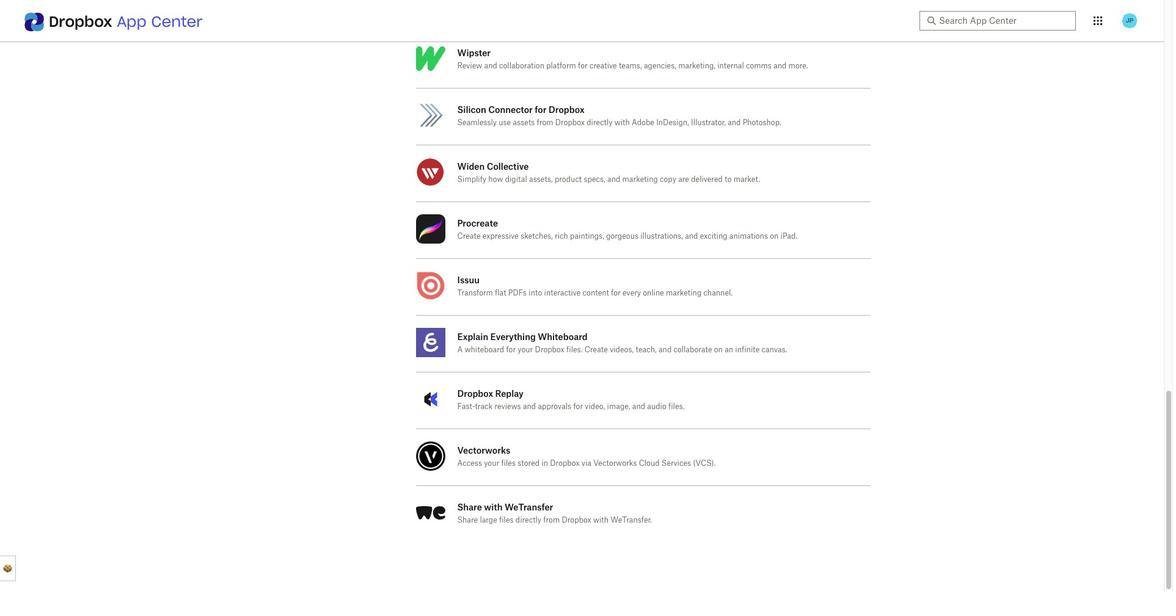 Task type: vqa. For each thing, say whether or not it's contained in the screenshot.
folder
no



Task type: locate. For each thing, give the bounding box(es) containing it.
0 vertical spatial files.
[[566, 346, 583, 354]]

1 vertical spatial directly
[[516, 517, 541, 524]]

1 horizontal spatial marketing
[[666, 290, 702, 297]]

files.
[[566, 346, 583, 354], [668, 403, 685, 411]]

0 horizontal spatial files.
[[566, 346, 583, 354]]

explain everything whiteboard a whiteboard for your dropbox files. create videos, teach, and collaborate on an infinite canvas.
[[457, 332, 787, 354]]

from down wetransfer
[[543, 517, 560, 524]]

marketing right the online
[[666, 290, 702, 297]]

1 vertical spatial share
[[457, 517, 478, 524]]

1 vertical spatial from
[[543, 517, 560, 524]]

and left exciting
[[685, 233, 698, 240]]

center
[[151, 12, 203, 31]]

copy
[[660, 176, 676, 183]]

1 vertical spatial vectorworks
[[593, 460, 637, 467]]

2 share from the top
[[457, 517, 478, 524]]

transform
[[457, 290, 493, 297]]

1 horizontal spatial your
[[518, 346, 533, 354]]

for inside silicon connector for dropbox seamlessly use assets from dropbox directly with adobe indesign, illustrator, and photoshop.
[[535, 104, 547, 115]]

silicon
[[457, 104, 486, 115]]

silicon connector for dropbox seamlessly use assets from dropbox directly with adobe indesign, illustrator, and photoshop.
[[457, 104, 781, 126]]

vectorworks access your files stored in dropbox via vectorworks cloud services (vcs).
[[457, 445, 716, 467]]

with inside silicon connector for dropbox seamlessly use assets from dropbox directly with adobe indesign, illustrator, and photoshop.
[[615, 119, 630, 126]]

1 vertical spatial on
[[714, 346, 723, 354]]

0 horizontal spatial directly
[[516, 517, 541, 524]]

1 horizontal spatial files.
[[668, 403, 685, 411]]

interactive
[[544, 290, 581, 297]]

on left an
[[714, 346, 723, 354]]

1 horizontal spatial on
[[770, 233, 779, 240]]

1 vertical spatial with
[[484, 502, 503, 513]]

on
[[770, 233, 779, 240], [714, 346, 723, 354]]

0 vertical spatial share
[[457, 502, 482, 513]]

dropbox left app
[[49, 12, 112, 31]]

directly down wetransfer
[[516, 517, 541, 524]]

online
[[643, 290, 664, 297]]

files left the stored
[[501, 460, 516, 467]]

illustrations,
[[641, 233, 683, 240]]

for left video, at bottom
[[573, 403, 583, 411]]

video,
[[585, 403, 605, 411]]

digital
[[505, 176, 527, 183]]

files. right the audio in the bottom right of the page
[[668, 403, 685, 411]]

directly left adobe at the right top of page
[[587, 119, 613, 126]]

exciting
[[700, 233, 727, 240]]

with
[[615, 119, 630, 126], [484, 502, 503, 513], [593, 517, 609, 524]]

0 horizontal spatial your
[[484, 460, 499, 467]]

for up the assets
[[535, 104, 547, 115]]

and right 'specs,'
[[607, 176, 620, 183]]

for down everything
[[506, 346, 516, 354]]

1 horizontal spatial directly
[[587, 119, 613, 126]]

pdfs
[[508, 290, 527, 297]]

1 vertical spatial create
[[585, 346, 608, 354]]

1 horizontal spatial with
[[593, 517, 609, 524]]

and right illustrator,
[[728, 119, 741, 126]]

dropbox down the whiteboard
[[535, 346, 565, 354]]

your down everything
[[518, 346, 533, 354]]

use
[[499, 119, 511, 126]]

comms
[[746, 62, 772, 70]]

dropbox
[[49, 12, 112, 31], [549, 104, 585, 115], [555, 119, 585, 126], [535, 346, 565, 354], [457, 389, 493, 399], [550, 460, 580, 467], [562, 517, 591, 524]]

adobe
[[632, 119, 654, 126]]

0 horizontal spatial marketing
[[622, 176, 658, 183]]

dropbox inside dropbox replay fast-track reviews and approvals for video, image, and audio files.
[[457, 389, 493, 399]]

for inside wipster review and collaboration platform for creative teams, agencies, marketing, internal comms and more.
[[578, 62, 588, 70]]

your
[[518, 346, 533, 354], [484, 460, 499, 467]]

everything
[[490, 332, 536, 342]]

dropbox inside vectorworks access your files stored in dropbox via vectorworks cloud services (vcs).
[[550, 460, 580, 467]]

share up large
[[457, 502, 482, 513]]

1 vertical spatial your
[[484, 460, 499, 467]]

your right access
[[484, 460, 499, 467]]

large
[[480, 517, 497, 524]]

from inside share with wetransfer share large files directly from dropbox with wetransfer.
[[543, 517, 560, 524]]

0 vertical spatial from
[[537, 119, 553, 126]]

files right large
[[499, 517, 514, 524]]

dropbox left the wetransfer.
[[562, 517, 591, 524]]

dropbox up the track
[[457, 389, 493, 399]]

1 horizontal spatial create
[[585, 346, 608, 354]]

directly
[[587, 119, 613, 126], [516, 517, 541, 524]]

0 vertical spatial directly
[[587, 119, 613, 126]]

with up large
[[484, 502, 503, 513]]

share
[[457, 502, 482, 513], [457, 517, 478, 524]]

create inside procreate create expressive sketches, rich paintings, gorgeous illustrations, and exciting animations on ipad.
[[457, 233, 481, 240]]

your inside vectorworks access your files stored in dropbox via vectorworks cloud services (vcs).
[[484, 460, 499, 467]]

collaborate
[[674, 346, 712, 354]]

vectorworks up access
[[457, 445, 510, 456]]

from for wetransfer
[[543, 517, 560, 524]]

files. down the whiteboard
[[566, 346, 583, 354]]

for left creative
[[578, 62, 588, 70]]

dropbox right the in
[[550, 460, 580, 467]]

1 vertical spatial files
[[499, 517, 514, 524]]

whiteboard
[[538, 332, 588, 342]]

directly inside silicon connector for dropbox seamlessly use assets from dropbox directly with adobe indesign, illustrator, and photoshop.
[[587, 119, 613, 126]]

and right teach,
[[659, 346, 672, 354]]

specs,
[[584, 176, 605, 183]]

ipad.
[[781, 233, 798, 240]]

1 share from the top
[[457, 502, 482, 513]]

on left ipad.
[[770, 233, 779, 240]]

jp
[[1126, 16, 1134, 24]]

0 vertical spatial marketing
[[622, 176, 658, 183]]

0 horizontal spatial with
[[484, 502, 503, 513]]

marketing left 'copy'
[[622, 176, 658, 183]]

with left the wetransfer.
[[593, 517, 609, 524]]

from
[[537, 119, 553, 126], [543, 517, 560, 524]]

on inside explain everything whiteboard a whiteboard for your dropbox files. create videos, teach, and collaborate on an infinite canvas.
[[714, 346, 723, 354]]

for inside dropbox replay fast-track reviews and approvals for video, image, and audio files.
[[573, 403, 583, 411]]

from inside silicon connector for dropbox seamlessly use assets from dropbox directly with adobe indesign, illustrator, and photoshop.
[[537, 119, 553, 126]]

assets,
[[529, 176, 553, 183]]

create down procreate
[[457, 233, 481, 240]]

via
[[582, 460, 591, 467]]

wetransfer
[[505, 502, 553, 513]]

illustrator,
[[691, 119, 726, 126]]

vectorworks
[[457, 445, 510, 456], [593, 460, 637, 467]]

collective
[[487, 161, 529, 172]]

for
[[578, 62, 588, 70], [535, 104, 547, 115], [611, 290, 621, 297], [506, 346, 516, 354], [573, 403, 583, 411]]

assets
[[513, 119, 535, 126]]

0 vertical spatial vectorworks
[[457, 445, 510, 456]]

0 vertical spatial create
[[457, 233, 481, 240]]

widen
[[457, 161, 485, 172]]

2 horizontal spatial with
[[615, 119, 630, 126]]

files inside vectorworks access your files stored in dropbox via vectorworks cloud services (vcs).
[[501, 460, 516, 467]]

seamlessly
[[457, 119, 497, 126]]

creative
[[590, 62, 617, 70]]

1 vertical spatial files.
[[668, 403, 685, 411]]

into
[[529, 290, 542, 297]]

0 horizontal spatial on
[[714, 346, 723, 354]]

0 horizontal spatial create
[[457, 233, 481, 240]]

wipster
[[457, 48, 491, 58]]

reviews
[[495, 403, 521, 411]]

create left videos,
[[585, 346, 608, 354]]

delivered
[[691, 176, 723, 183]]

Search App Center text field
[[939, 14, 1069, 27]]

0 vertical spatial files
[[501, 460, 516, 467]]

0 vertical spatial on
[[770, 233, 779, 240]]

create
[[457, 233, 481, 240], [585, 346, 608, 354]]

share left large
[[457, 517, 478, 524]]

and left the audio in the bottom right of the page
[[632, 403, 645, 411]]

and
[[484, 62, 497, 70], [774, 62, 787, 70], [728, 119, 741, 126], [607, 176, 620, 183], [685, 233, 698, 240], [659, 346, 672, 354], [523, 403, 536, 411], [632, 403, 645, 411]]

and inside procreate create expressive sketches, rich paintings, gorgeous illustrations, and exciting animations on ipad.
[[685, 233, 698, 240]]

in
[[542, 460, 548, 467]]

with left adobe at the right top of page
[[615, 119, 630, 126]]

marketing inside widen collective simplify how digital assets, product specs, and marketing copy are delivered to market.
[[622, 176, 658, 183]]

dropbox inside share with wetransfer share large files directly from dropbox with wetransfer.
[[562, 517, 591, 524]]

share with wetransfer share large files directly from dropbox with wetransfer.
[[457, 502, 652, 524]]

marketing
[[622, 176, 658, 183], [666, 290, 702, 297]]

0 vertical spatial with
[[615, 119, 630, 126]]

from right the assets
[[537, 119, 553, 126]]

for left every
[[611, 290, 621, 297]]

dropbox right the assets
[[555, 119, 585, 126]]

a
[[457, 346, 463, 354]]

1 vertical spatial marketing
[[666, 290, 702, 297]]

0 vertical spatial your
[[518, 346, 533, 354]]

wipster review and collaboration platform for creative teams, agencies, marketing, internal comms and more.
[[457, 48, 808, 70]]

an
[[725, 346, 733, 354]]

replay
[[495, 389, 524, 399]]

vectorworks right via
[[593, 460, 637, 467]]



Task type: describe. For each thing, give the bounding box(es) containing it.
infinite
[[735, 346, 760, 354]]

product
[[555, 176, 582, 183]]

videos,
[[610, 346, 634, 354]]

to
[[725, 176, 732, 183]]

connector
[[488, 104, 533, 115]]

channel.
[[704, 290, 733, 297]]

jp button
[[1120, 11, 1140, 31]]

issuu transform flat pdfs into interactive content for every online marketing channel.
[[457, 275, 733, 297]]

1 horizontal spatial vectorworks
[[593, 460, 637, 467]]

approvals
[[538, 403, 571, 411]]

and right review
[[484, 62, 497, 70]]

procreate create expressive sketches, rich paintings, gorgeous illustrations, and exciting animations on ipad.
[[457, 218, 798, 240]]

for inside explain everything whiteboard a whiteboard for your dropbox files. create videos, teach, and collaborate on an infinite canvas.
[[506, 346, 516, 354]]

marketing,
[[678, 62, 716, 70]]

access
[[457, 460, 482, 467]]

and inside silicon connector for dropbox seamlessly use assets from dropbox directly with adobe indesign, illustrator, and photoshop.
[[728, 119, 741, 126]]

your inside explain everything whiteboard a whiteboard for your dropbox files. create videos, teach, and collaborate on an infinite canvas.
[[518, 346, 533, 354]]

create inside explain everything whiteboard a whiteboard for your dropbox files. create videos, teach, and collaborate on an infinite canvas.
[[585, 346, 608, 354]]

how
[[488, 176, 503, 183]]

simplify
[[457, 176, 486, 183]]

teams,
[[619, 62, 642, 70]]

photoshop.
[[743, 119, 781, 126]]

from for for
[[537, 119, 553, 126]]

image,
[[607, 403, 630, 411]]

dropbox app center
[[49, 12, 203, 31]]

stored
[[518, 460, 540, 467]]

files. inside dropbox replay fast-track reviews and approvals for video, image, and audio files.
[[668, 403, 685, 411]]

more.
[[789, 62, 808, 70]]

are
[[678, 176, 689, 183]]

explain
[[457, 332, 488, 342]]

flat
[[495, 290, 506, 297]]

wetransfer.
[[611, 517, 652, 524]]

track
[[475, 403, 493, 411]]

market.
[[734, 176, 760, 183]]

whiteboard
[[465, 346, 504, 354]]

(vcs).
[[693, 460, 716, 467]]

internal
[[718, 62, 744, 70]]

rich
[[555, 233, 568, 240]]

review
[[457, 62, 482, 70]]

app
[[117, 12, 147, 31]]

and right reviews
[[523, 403, 536, 411]]

content
[[583, 290, 609, 297]]

paintings,
[[570, 233, 604, 240]]

fast-
[[457, 403, 475, 411]]

every
[[623, 290, 641, 297]]

agencies,
[[644, 62, 676, 70]]

audio
[[647, 403, 667, 411]]

files inside share with wetransfer share large files directly from dropbox with wetransfer.
[[499, 517, 514, 524]]

widen collective simplify how digital assets, product specs, and marketing copy are delivered to market.
[[457, 161, 760, 183]]

for inside issuu transform flat pdfs into interactive content for every online marketing channel.
[[611, 290, 621, 297]]

marketing inside issuu transform flat pdfs into interactive content for every online marketing channel.
[[666, 290, 702, 297]]

and inside explain everything whiteboard a whiteboard for your dropbox files. create videos, teach, and collaborate on an infinite canvas.
[[659, 346, 672, 354]]

indesign,
[[656, 119, 689, 126]]

dropbox down platform
[[549, 104, 585, 115]]

and inside widen collective simplify how digital assets, product specs, and marketing copy are delivered to market.
[[607, 176, 620, 183]]

sketches,
[[521, 233, 553, 240]]

dropbox inside explain everything whiteboard a whiteboard for your dropbox files. create videos, teach, and collaborate on an infinite canvas.
[[535, 346, 565, 354]]

dropbox replay fast-track reviews and approvals for video, image, and audio files.
[[457, 389, 685, 411]]

and left more.
[[774, 62, 787, 70]]

0 horizontal spatial vectorworks
[[457, 445, 510, 456]]

on inside procreate create expressive sketches, rich paintings, gorgeous illustrations, and exciting animations on ipad.
[[770, 233, 779, 240]]

2 vertical spatial with
[[593, 517, 609, 524]]

issuu
[[457, 275, 480, 285]]

services
[[662, 460, 691, 467]]

gorgeous
[[606, 233, 639, 240]]

cloud
[[639, 460, 660, 467]]

canvas.
[[762, 346, 787, 354]]

platform
[[546, 62, 576, 70]]

procreate
[[457, 218, 498, 229]]

directly inside share with wetransfer share large files directly from dropbox with wetransfer.
[[516, 517, 541, 524]]

expressive
[[483, 233, 519, 240]]

teach,
[[636, 346, 657, 354]]

animations
[[729, 233, 768, 240]]

files. inside explain everything whiteboard a whiteboard for your dropbox files. create videos, teach, and collaborate on an infinite canvas.
[[566, 346, 583, 354]]

collaboration
[[499, 62, 544, 70]]



